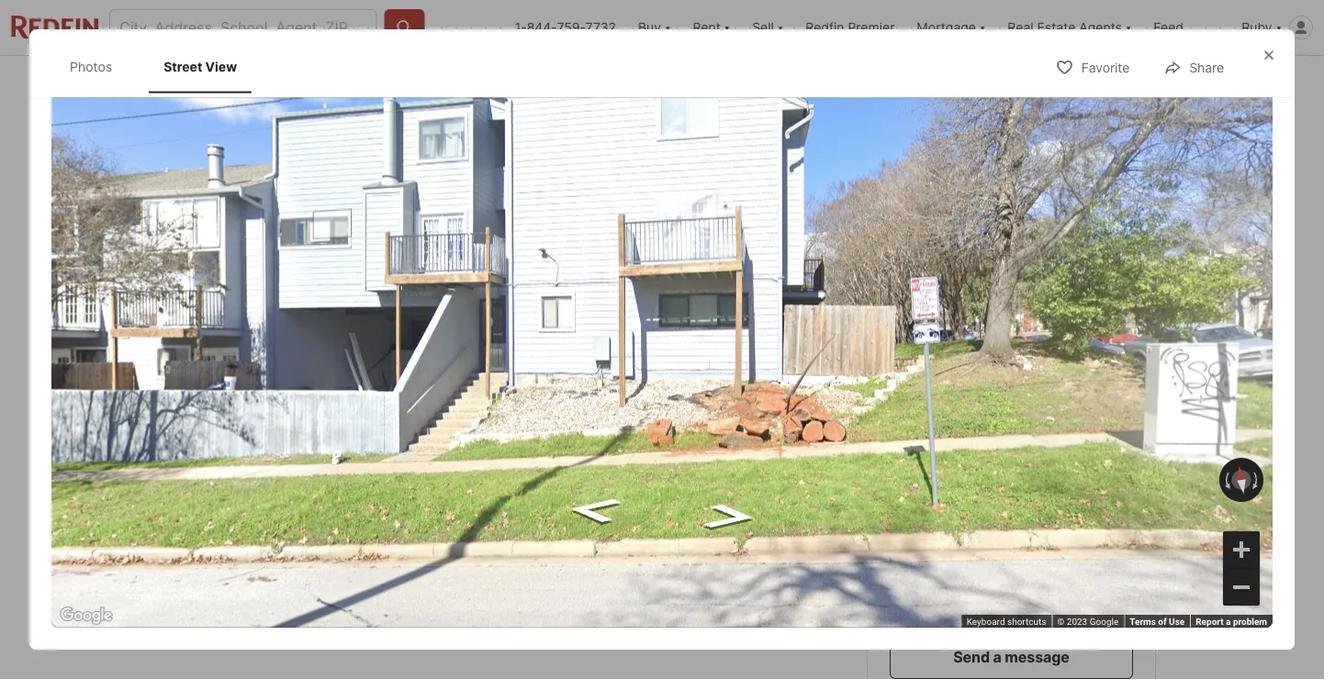 Task type: locate. For each thing, give the bounding box(es) containing it.
tx
[[387, 471, 405, 489]]

2 horizontal spatial a
[[1226, 617, 1231, 628]]

,
[[327, 471, 331, 489], [378, 471, 382, 489]]

20 down "contact"
[[931, 529, 955, 552]]

keyboard shortcuts
[[967, 617, 1046, 628]]

0 vertical spatial view
[[205, 59, 237, 74]]

2 vertical spatial a
[[993, 648, 1002, 666]]

0 vertical spatial 1600
[[170, 471, 204, 489]]

share button
[[1148, 48, 1240, 86], [1063, 61, 1154, 99]]

1 up the baths
[[399, 506, 410, 532]]

view up 1600 west ave unit 20 , austin , tx 78701
[[267, 406, 298, 421]]

problem
[[1233, 617, 1267, 628]]

78701
[[410, 471, 451, 489]]

west up $1,120
[[208, 471, 243, 489]]

0 vertical spatial unit
[[277, 471, 305, 489]]

20 left the austin
[[309, 471, 327, 489]]

$1,120
[[170, 506, 236, 532]]

view down city, address, school, agent, zip search box
[[205, 59, 237, 74]]

terms
[[1130, 617, 1156, 628]]

1 vertical spatial a
[[1226, 617, 1231, 628]]

0 vertical spatial west
[[208, 471, 243, 489]]

1600 up $1,120
[[170, 471, 204, 489]]

patio/balcony
[[312, 598, 384, 611]]

ave inside 1600 west ave unit 20
[[1067, 502, 1101, 524]]

15
[[1063, 406, 1077, 421]]

baths
[[399, 534, 439, 552]]

0 horizontal spatial street
[[164, 59, 202, 74]]

1600 west ave unit 20 , austin , tx 78701
[[170, 471, 451, 489]]

submit search image
[[395, 18, 414, 37]]

request a tour
[[960, 589, 1063, 607]]

keyboard shortcuts button
[[967, 616, 1046, 629]]

1 vertical spatial view
[[267, 406, 298, 421]]

share inside dialog
[[1189, 60, 1224, 76]]

1 horizontal spatial 1
[[399, 506, 410, 532]]

a right report at bottom right
[[1226, 617, 1231, 628]]

a inside button
[[993, 648, 1002, 666]]

west for 1600 west ave unit 20
[[1017, 502, 1063, 524]]

sq
[[483, 534, 502, 552]]

1 1 from the left
[[320, 506, 331, 532]]

1600 for 1600 west ave unit 20 , austin , tx 78701
[[170, 471, 204, 489]]

view inside tab
[[205, 59, 237, 74]]

1 vertical spatial ave
[[1067, 502, 1101, 524]]

20 inside 1600 west ave unit 20
[[931, 529, 955, 552]]

0 vertical spatial street view
[[164, 59, 237, 74]]

2 tab from the left
[[415, 60, 496, 104]]

1 vertical spatial street
[[226, 406, 264, 421]]

0 vertical spatial a
[[1022, 589, 1030, 607]]

1 horizontal spatial ave
[[1067, 502, 1101, 524]]

1 horizontal spatial a
[[1022, 589, 1030, 607]]

report a problem link
[[1196, 617, 1267, 628]]

1 beds
[[320, 506, 355, 552]]

0 horizontal spatial unit
[[277, 471, 305, 489]]

use
[[1169, 617, 1185, 628]]

view for tab list containing photos
[[205, 59, 237, 74]]

0 vertical spatial ave
[[247, 471, 273, 489]]

1 inside the 1 baths
[[399, 506, 410, 532]]

15 photos
[[1063, 406, 1124, 421]]

1-
[[515, 20, 527, 35]]

a inside dialog
[[1226, 617, 1231, 628]]

1 inside 1 beds
[[320, 506, 331, 532]]

© 2023 google
[[1057, 617, 1119, 628]]

west inside 1600 west ave unit 20
[[1017, 502, 1063, 524]]

tab
[[303, 60, 415, 104], [415, 60, 496, 104], [496, 60, 608, 104], [608, 60, 709, 104]]

1
[[320, 506, 331, 532], [399, 506, 410, 532]]

view for street view button
[[267, 406, 298, 421]]

, left the austin
[[327, 471, 331, 489]]

0 vertical spatial 20
[[309, 471, 327, 489]]

photos
[[1080, 406, 1124, 421]]

1 horizontal spatial 1600
[[966, 502, 1013, 524]]

, left tx
[[378, 471, 382, 489]]

west up "tour"
[[1017, 502, 1063, 524]]

1 horizontal spatial west
[[1017, 502, 1063, 524]]

street view down city, address, school, agent, zip search box
[[164, 59, 237, 74]]

street view
[[164, 59, 237, 74], [226, 406, 298, 421]]

austin
[[335, 471, 378, 489]]

400
[[483, 506, 527, 532]]

tab list containing photos
[[51, 40, 270, 93]]

unit for 1600 west ave unit 20 , austin , tx 78701
[[277, 471, 305, 489]]

844-
[[527, 20, 557, 35]]

price
[[170, 534, 205, 552]]

1 horizontal spatial share
[[1189, 60, 1224, 76]]

ave
[[247, 471, 273, 489], [1067, 502, 1101, 524]]

0 horizontal spatial 20
[[309, 471, 327, 489]]

view inside button
[[267, 406, 298, 421]]

2 , from the left
[[378, 471, 382, 489]]

1 horizontal spatial view
[[267, 406, 298, 421]]

15 photos button
[[1022, 396, 1139, 432]]

1 horizontal spatial street
[[226, 406, 264, 421]]

1600
[[170, 471, 204, 489], [966, 502, 1013, 524]]

0 horizontal spatial 1
[[320, 506, 331, 532]]

redfin premier
[[806, 20, 895, 35]]

view
[[205, 59, 237, 74], [267, 406, 298, 421]]

street inside button
[[226, 406, 264, 421]]

dialog
[[29, 29, 1295, 650]]

2 1 from the left
[[399, 506, 410, 532]]

tab list
[[51, 40, 270, 93]]

a right the send
[[993, 648, 1002, 666]]

1 horizontal spatial 20
[[931, 529, 955, 552]]

1 baths
[[399, 506, 439, 552]]

west
[[208, 471, 243, 489], [1017, 502, 1063, 524]]

unit
[[277, 471, 305, 489], [890, 529, 927, 552]]

a
[[1022, 589, 1030, 607], [1226, 617, 1231, 628], [993, 648, 1002, 666]]

photos tab
[[55, 44, 127, 90]]

0 horizontal spatial west
[[208, 471, 243, 489]]

0 horizontal spatial view
[[205, 59, 237, 74]]

unit down "contact"
[[890, 529, 927, 552]]

image image
[[170, 107, 859, 447], [867, 107, 1154, 274], [867, 281, 1154, 447]]

1 for 1 baths
[[399, 506, 410, 532]]

3 tab from the left
[[496, 60, 608, 104]]

0 vertical spatial street
[[164, 59, 202, 74]]

20
[[309, 471, 327, 489], [931, 529, 955, 552]]

search
[[233, 74, 277, 89]]

street view inside street view tab
[[164, 59, 237, 74]]

/mo
[[236, 506, 276, 532]]

2023
[[1067, 617, 1087, 628]]

dishwasher
[[226, 598, 287, 611]]

1 horizontal spatial unit
[[890, 529, 927, 552]]

1 horizontal spatial ,
[[378, 471, 382, 489]]

a inside button
[[1022, 589, 1030, 607]]

$1,120 /mo price
[[170, 506, 276, 552]]

0 horizontal spatial a
[[993, 648, 1002, 666]]

search link
[[196, 71, 277, 93]]

0 horizontal spatial ave
[[247, 471, 273, 489]]

0 horizontal spatial 1600
[[170, 471, 204, 489]]

a left "tour"
[[1022, 589, 1030, 607]]

1 vertical spatial unit
[[890, 529, 927, 552]]

1 vertical spatial 20
[[931, 529, 955, 552]]

1 for 1 beds
[[320, 506, 331, 532]]

0 horizontal spatial ,
[[327, 471, 331, 489]]

street
[[164, 59, 202, 74], [226, 406, 264, 421]]

contact
[[890, 502, 966, 524]]

1600 up request
[[966, 502, 1013, 524]]

feed
[[1154, 20, 1184, 35]]

1 up beds
[[320, 506, 331, 532]]

unit for 1600 west ave unit 20
[[890, 529, 927, 552]]

1600 west ave unit 20
[[890, 502, 1101, 552]]

1600 inside 1600 west ave unit 20
[[966, 502, 1013, 524]]

unit inside 1600 west ave unit 20
[[890, 529, 927, 552]]

ave for 1600 west ave unit 20
[[1067, 502, 1101, 524]]

street inside tab
[[164, 59, 202, 74]]

street view up 1600 west ave unit 20 , austin , tx 78701
[[226, 406, 298, 421]]

tour
[[1034, 589, 1063, 607]]

1 vertical spatial 1600
[[966, 502, 1013, 524]]

a for send
[[993, 648, 1002, 666]]

beds
[[320, 534, 355, 552]]

20 for 1600 west ave unit 20
[[931, 529, 955, 552]]

share
[[1189, 60, 1224, 76], [1104, 73, 1139, 89]]

street for street view button
[[226, 406, 264, 421]]

1 vertical spatial west
[[1017, 502, 1063, 524]]

1 vertical spatial street view
[[226, 406, 298, 421]]

unit left the austin
[[277, 471, 305, 489]]

shortcuts
[[1007, 617, 1046, 628]]



Task type: describe. For each thing, give the bounding box(es) containing it.
feed button
[[1143, 0, 1231, 55]]

request a tour button
[[890, 577, 1133, 621]]

report a problem
[[1196, 617, 1267, 628]]

street view tab
[[149, 44, 252, 90]]

send a message button
[[890, 635, 1133, 679]]

1 tab from the left
[[303, 60, 415, 104]]

a for report
[[1226, 617, 1231, 628]]

street view button
[[185, 396, 314, 432]]

google image
[[56, 604, 117, 628]]

request
[[960, 589, 1019, 607]]

20 for 1600 west ave unit 20 , austin , tx 78701
[[309, 471, 327, 489]]

favorite
[[1081, 60, 1130, 76]]

1600 for 1600 west ave unit 20
[[966, 502, 1013, 524]]

google
[[1090, 617, 1119, 628]]

ft
[[506, 534, 520, 552]]

send a message
[[953, 648, 1069, 666]]

west for 1600 west ave unit 20 , austin , tx 78701
[[208, 471, 243, 489]]

7732
[[585, 20, 616, 35]]

1-844-759-7732 link
[[515, 20, 616, 35]]

report
[[1196, 617, 1224, 628]]

favorite button
[[1040, 48, 1145, 86]]

©
[[1057, 617, 1064, 628]]

759-
[[557, 20, 585, 35]]

a for request
[[1022, 589, 1030, 607]]

4 tab from the left
[[608, 60, 709, 104]]

redfin
[[806, 20, 844, 35]]

street for tab list containing photos
[[164, 59, 202, 74]]

street view inside street view button
[[226, 406, 298, 421]]

ave for 1600 west ave unit 20 , austin , tx 78701
[[247, 471, 273, 489]]

tab list inside dialog
[[51, 40, 270, 93]]

send
[[953, 648, 990, 666]]

terms of use link
[[1130, 617, 1185, 628]]

of
[[1158, 617, 1167, 628]]

a/c
[[181, 598, 200, 611]]

400 sq ft
[[483, 506, 527, 552]]

search tab list
[[170, 56, 723, 104]]

City, Address, School, Agent, ZIP search field
[[109, 9, 377, 46]]

map entry image
[[746, 470, 837, 562]]

keyboard
[[967, 617, 1005, 628]]

dialog containing photos
[[29, 29, 1295, 650]]

photos
[[70, 59, 112, 74]]

terms of use
[[1130, 617, 1185, 628]]

redfin premier button
[[794, 0, 906, 55]]

premier
[[848, 20, 895, 35]]

message
[[1005, 648, 1069, 666]]

1 , from the left
[[327, 471, 331, 489]]

0 horizontal spatial share
[[1104, 73, 1139, 89]]

1-844-759-7732
[[515, 20, 616, 35]]



Task type: vqa. For each thing, say whether or not it's contained in the screenshot.
rightmost 'Street'
yes



